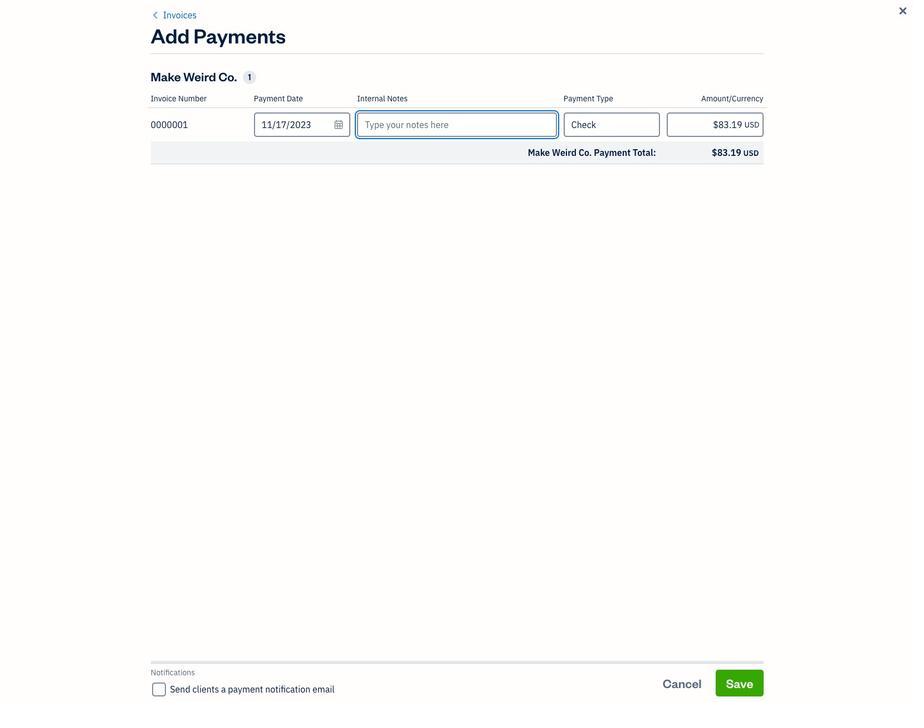 Task type: describe. For each thing, give the bounding box(es) containing it.
date
[[287, 94, 303, 104]]

invoice inside "new invoice" link
[[766, 47, 806, 63]]

invoice number
[[151, 94, 207, 104]]

add
[[151, 22, 190, 48]]

co. for make weird co.
[[219, 69, 237, 84]]

new invoice
[[739, 47, 806, 63]]

ever
[[616, 115, 650, 136]]

$83.19
[[712, 147, 742, 158]]

invoice like a pro image
[[307, 145, 346, 184]]

co. for make weird co. payment total:
[[579, 147, 592, 158]]

0 vertical spatial usd
[[745, 120, 760, 130]]

make for make weird co.
[[151, 69, 181, 84]]

save button
[[716, 670, 764, 697]]

make weird co.
[[151, 69, 237, 84]]

amount/currency
[[701, 94, 764, 104]]

make for make weird co. payment total:
[[528, 147, 550, 158]]

notifications
[[151, 668, 195, 678]]

weird for make weird co.
[[183, 69, 216, 84]]

payable
[[498, 115, 557, 136]]

notes
[[387, 94, 408, 104]]

make the most payable invoice ever
[[387, 115, 650, 136]]

add payments
[[151, 22, 286, 48]]

1 vertical spatial invoices
[[221, 42, 297, 68]]

email
[[313, 684, 335, 695]]

payment
[[228, 684, 263, 695]]

new
[[739, 47, 764, 63]]

notification
[[265, 684, 310, 695]]

accept credit cards image
[[499, 145, 538, 184]]

type
[[597, 94, 613, 104]]

payment for payment type
[[564, 94, 595, 104]]

0 horizontal spatial invoice
[[151, 94, 176, 104]]

close image
[[897, 4, 909, 18]]

most
[[458, 115, 495, 136]]



Task type: locate. For each thing, give the bounding box(es) containing it.
1 vertical spatial usd
[[744, 148, 759, 158]]

payment left date
[[254, 94, 285, 104]]

chevronleft image
[[151, 8, 161, 22]]

2 horizontal spatial make
[[528, 147, 550, 158]]

weird
[[183, 69, 216, 84], [552, 147, 577, 158]]

1 horizontal spatial make
[[387, 115, 428, 136]]

0 vertical spatial invoice
[[766, 47, 806, 63]]

payment down payment type text box
[[594, 147, 631, 158]]

1 horizontal spatial weird
[[552, 147, 577, 158]]

Type your notes here text field
[[357, 113, 557, 137]]

internal
[[357, 94, 385, 104]]

payment date
[[254, 94, 303, 104]]

number
[[178, 94, 207, 104]]

0 horizontal spatial invoices
[[163, 9, 197, 21]]

invoices
[[163, 9, 197, 21], [221, 42, 297, 68]]

the
[[431, 115, 455, 136]]

2 horizontal spatial invoice
[[766, 47, 806, 63]]

0 vertical spatial co.
[[219, 69, 237, 84]]

make weird co. payment total:
[[528, 147, 656, 158]]

save
[[726, 676, 754, 691]]

0 horizontal spatial co.
[[219, 69, 237, 84]]

usd inside the '$83.19 usd'
[[744, 148, 759, 158]]

2 vertical spatial invoice
[[560, 115, 613, 136]]

1 horizontal spatial invoices
[[221, 42, 297, 68]]

1 vertical spatial invoice
[[151, 94, 176, 104]]

co.
[[219, 69, 237, 84], [579, 147, 592, 158]]

make up invoice number
[[151, 69, 181, 84]]

0000001
[[151, 119, 188, 130]]

send payment reminders image
[[691, 145, 730, 184]]

co. left 1
[[219, 69, 237, 84]]

invoice
[[766, 47, 806, 63], [151, 94, 176, 104], [560, 115, 613, 136]]

cancel
[[663, 676, 702, 691]]

new invoice link
[[729, 42, 816, 69]]

1
[[248, 72, 251, 82]]

invoice right new
[[766, 47, 806, 63]]

invoice down payment type
[[560, 115, 613, 136]]

invoices inside button
[[163, 9, 197, 21]]

payments
[[194, 22, 286, 48]]

make
[[151, 69, 181, 84], [387, 115, 428, 136], [528, 147, 550, 158]]

1 vertical spatial weird
[[552, 147, 577, 158]]

make down payable
[[528, 147, 550, 158]]

invoices up add
[[163, 9, 197, 21]]

Date in MM/DD/YYYY format text field
[[254, 113, 351, 137]]

0 vertical spatial weird
[[183, 69, 216, 84]]

cancel button
[[653, 670, 712, 697]]

0 vertical spatial invoices
[[163, 9, 197, 21]]

payment left the type
[[564, 94, 595, 104]]

clients
[[193, 684, 219, 695]]

invoices button
[[151, 8, 197, 22]]

weird up number
[[183, 69, 216, 84]]

a
[[221, 684, 226, 695]]

0 vertical spatial make
[[151, 69, 181, 84]]

total:
[[633, 147, 656, 158]]

internal notes
[[357, 94, 408, 104]]

weird for make weird co. payment total:
[[552, 147, 577, 158]]

invoice up 0000001
[[151, 94, 176, 104]]

send clients a payment notification email
[[170, 684, 335, 695]]

1 vertical spatial co.
[[579, 147, 592, 158]]

payment for payment date
[[254, 94, 285, 104]]

co. down payment type text box
[[579, 147, 592, 158]]

payment type
[[564, 94, 613, 104]]

0 horizontal spatial make
[[151, 69, 181, 84]]

send
[[170, 684, 190, 695]]

make down "notes" at left top
[[387, 115, 428, 136]]

1 horizontal spatial co.
[[579, 147, 592, 158]]

1 vertical spatial make
[[387, 115, 428, 136]]

2 vertical spatial make
[[528, 147, 550, 158]]

weird down payable
[[552, 147, 577, 158]]

Payment Type text field
[[565, 114, 659, 136]]

0 horizontal spatial weird
[[183, 69, 216, 84]]

$83.19 usd
[[712, 147, 759, 158]]

payment
[[254, 94, 285, 104], [564, 94, 595, 104], [594, 147, 631, 158]]

make for make the most payable invoice ever
[[387, 115, 428, 136]]

Amount (USD) text field
[[667, 113, 764, 137]]

usd up the '$83.19 usd'
[[745, 120, 760, 130]]

invoices up 1
[[221, 42, 297, 68]]

usd right $83.19
[[744, 148, 759, 158]]

1 horizontal spatial invoice
[[560, 115, 613, 136]]

usd
[[745, 120, 760, 130], [744, 148, 759, 158]]



Task type: vqa. For each thing, say whether or not it's contained in the screenshot.
'Date in MM/DD/YYYY format' text box
yes



